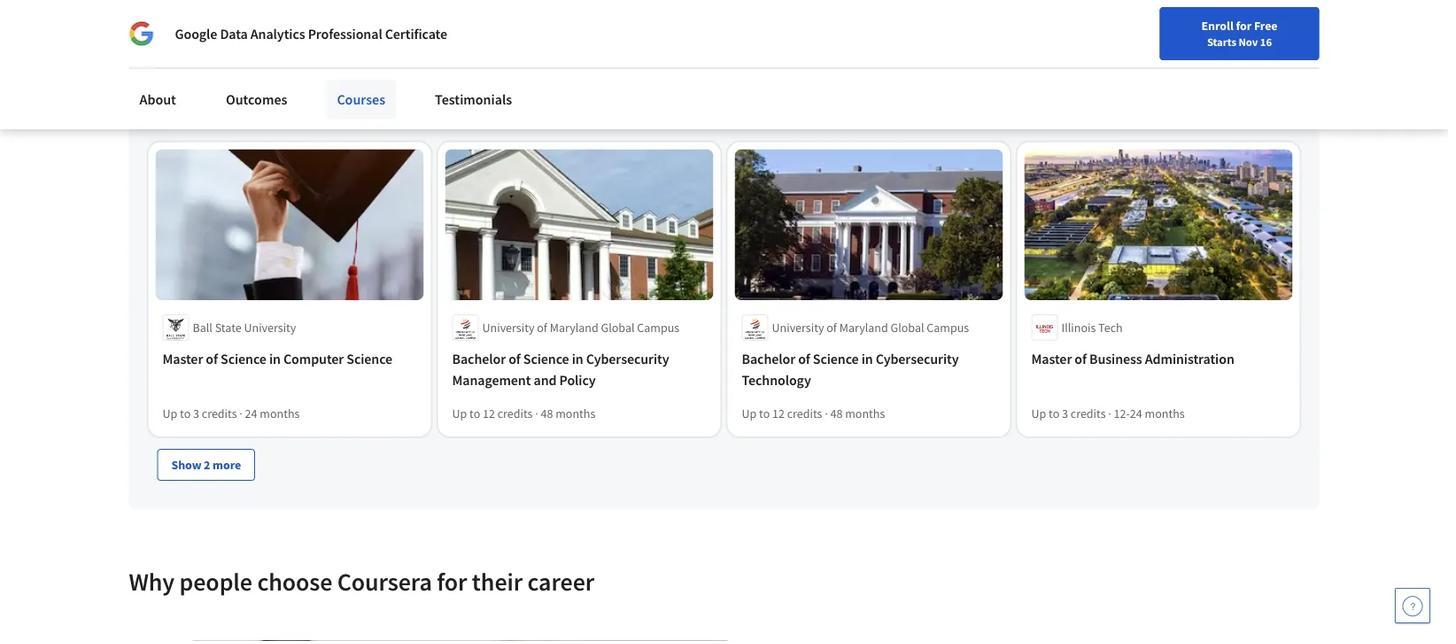 Task type: vqa. For each thing, say whether or not it's contained in the screenshot.


Task type: locate. For each thing, give the bounding box(es) containing it.
maryland for management
[[550, 320, 599, 336]]

1 university of maryland global campus from the left
[[482, 320, 680, 336]]

1 horizontal spatial 48
[[831, 406, 843, 422]]

in for technology
[[862, 350, 873, 368]]

1 horizontal spatial 12
[[483, 406, 495, 422]]

the
[[184, 53, 201, 69], [813, 53, 830, 69], [333, 71, 350, 87]]

up for bachelor of science in cybersecurity management and policy
[[452, 406, 467, 422]]

maryland
[[550, 320, 599, 336], [840, 320, 888, 336]]

0 vertical spatial towards
[[552, 53, 594, 69]]

0 vertical spatial degree
[[596, 53, 632, 69]]

cybersecurity inside 'bachelor of science in cybersecurity management and policy'
[[586, 350, 669, 368]]

coursera image
[[21, 14, 134, 43]]

data
[[220, 25, 248, 43]]

0 horizontal spatial 12
[[221, 33, 236, 50]]

in inside 'bachelor of science in cybersecurity management and policy'
[[572, 350, 583, 368]]

0 horizontal spatial 24
[[245, 406, 257, 422]]

the down learn on the top left
[[333, 71, 350, 87]]

of inside bachelor of science in cybersecurity technology
[[798, 350, 810, 368]]

global
[[601, 320, 635, 336], [891, 320, 924, 336]]

2 up to 12 credits · 48 months from the left
[[742, 406, 885, 422]]

1 vertical spatial and
[[534, 372, 557, 389]]

maryland up bachelor of science in cybersecurity technology link
[[840, 320, 888, 336]]

None search field
[[252, 11, 678, 47]]

may
[[231, 71, 254, 87], [657, 71, 680, 87]]

1 vertical spatial apply
[[206, 103, 237, 119]]

2 horizontal spatial in
[[862, 350, 873, 368]]

university up technology
[[772, 320, 824, 336]]

months for technology
[[845, 406, 885, 422]]

in inside master of science in computer science "link"
[[269, 350, 281, 368]]

towards down info on the left of page
[[289, 71, 331, 87]]

bachelor of science in cybersecurity technology
[[742, 350, 959, 389]]

progress
[[505, 53, 550, 69]]

3 months from the left
[[845, 406, 885, 422]]

1 cybersecurity from the left
[[586, 350, 669, 368]]

2 · from the left
[[535, 406, 538, 422]]

up down technology
[[742, 406, 757, 422]]

0 horizontal spatial up to 12 credits · 48 months
[[452, 406, 596, 422]]

global up bachelor of science in cybersecurity technology link
[[891, 320, 924, 336]]

up to 3 credits · 24 months
[[163, 406, 300, 422]]

· up more
[[239, 406, 243, 422]]

· down 'bachelor of science in cybersecurity management and policy'
[[535, 406, 538, 422]]

months down master of science in computer science
[[260, 406, 300, 422]]

0 horizontal spatial bachelor
[[452, 350, 506, 368]]

the down up
[[184, 53, 201, 69]]

credits for bachelor of science in cybersecurity management and policy
[[498, 406, 533, 422]]

1 horizontal spatial 3
[[1062, 406, 1068, 422]]

0 horizontal spatial global
[[601, 320, 635, 336]]

1 master from the left
[[163, 350, 203, 368]]

and left 'policy'
[[534, 372, 557, 389]]

and
[[247, 53, 267, 69], [534, 372, 557, 389]]

university of maryland global campus for management
[[482, 320, 680, 336]]

master of science in computer science
[[163, 350, 393, 368]]

0 horizontal spatial maryland
[[550, 320, 599, 336]]

more
[[213, 457, 241, 473]]

view
[[157, 53, 182, 69]]

months down bachelor of science in cybersecurity technology link
[[845, 406, 885, 422]]

up to 12 credits · 48 months
[[452, 406, 596, 422], [742, 406, 885, 422]]

12 up degrees
[[221, 33, 236, 50]]

2 horizontal spatial the
[[813, 53, 830, 69]]

1 up from the left
[[163, 406, 177, 422]]

the up credits.
[[813, 53, 830, 69]]

1 horizontal spatial in
[[572, 350, 583, 368]]

1 months from the left
[[260, 406, 300, 422]]

about
[[376, 53, 407, 69]]

1 vertical spatial your
[[729, 71, 753, 87]]

1 horizontal spatial up to 12 credits · 48 months
[[742, 406, 885, 422]]

2 maryland from the left
[[840, 320, 888, 336]]

credits up 'request' at the top left of page
[[239, 33, 280, 50]]

· left 12-
[[1108, 406, 1112, 422]]

of up technology
[[798, 350, 810, 368]]

1 horizontal spatial and
[[534, 372, 557, 389]]

2 horizontal spatial for
[[1236, 18, 1252, 34]]

1 global from the left
[[601, 320, 635, 336]]

count
[[256, 71, 286, 87]]

apply
[[447, 53, 476, 69], [206, 103, 237, 119]]

credits left 12-
[[1071, 406, 1106, 422]]

1 horizontal spatial towards
[[552, 53, 594, 69]]

1 in from the left
[[269, 350, 281, 368]]

2 university from the left
[[482, 320, 535, 336]]

1 horizontal spatial campus
[[927, 320, 969, 336]]

up left 12-
[[1032, 406, 1046, 422]]

of up management
[[509, 350, 521, 368]]

1 science from the left
[[221, 350, 267, 368]]

professional
[[308, 25, 382, 43]]

show 2 more button
[[157, 449, 255, 481]]

their
[[472, 567, 523, 598]]

in for management
[[572, 350, 583, 368]]

0 vertical spatial and
[[247, 53, 267, 69]]

up
[[163, 406, 177, 422], [452, 406, 467, 422], [742, 406, 757, 422], [1032, 406, 1046, 422]]

of down view
[[157, 71, 168, 87]]

global for bachelor of science in cybersecurity management and policy
[[601, 320, 635, 336]]

your
[[479, 53, 502, 69], [729, 71, 753, 87]]

bachelor inside 'bachelor of science in cybersecurity management and policy'
[[452, 350, 506, 368]]

of inside master of business administration 'link'
[[1075, 350, 1087, 368]]

months down 'policy'
[[556, 406, 596, 422]]

up to 12 credits · 48 months down management
[[452, 406, 596, 422]]

16
[[1260, 35, 1272, 49]]

3 · from the left
[[825, 406, 828, 422]]

of inside 'bachelor of science in cybersecurity management and policy'
[[509, 350, 521, 368]]

bachelor up technology
[[742, 350, 796, 368]]

credits?
[[257, 103, 300, 119]]

0 horizontal spatial and
[[247, 53, 267, 69]]

2 up from the left
[[452, 406, 467, 422]]

cybersecurity for bachelor of science in cybersecurity management and policy
[[586, 350, 669, 368]]

3 up from the left
[[742, 406, 757, 422]]

master down illinois
[[1032, 350, 1072, 368]]

48 down 'bachelor of science in cybersecurity management and policy'
[[541, 406, 553, 422]]

· down bachelor of science in cybersecurity technology
[[825, 406, 828, 422]]

1 horizontal spatial degree
[[596, 53, 632, 69]]

for inside button
[[239, 103, 255, 119]]

towards up policies,
[[552, 53, 594, 69]]

1 campus from the left
[[637, 320, 680, 336]]

university
[[244, 320, 296, 336], [482, 320, 535, 336], [772, 320, 824, 336]]

1 horizontal spatial cybersecurity
[[876, 350, 959, 368]]

24 down 'master of business administration'
[[1130, 406, 1143, 422]]

1 horizontal spatial for
[[437, 567, 467, 598]]

up for master of science in computer science
[[163, 406, 177, 422]]

3 up show
[[193, 406, 199, 422]]

3 science from the left
[[523, 350, 569, 368]]

3 university from the left
[[772, 320, 824, 336]]

1 24 from the left
[[245, 406, 257, 422]]

up to 12 credits · 48 months down technology
[[742, 406, 885, 422]]

to
[[206, 33, 219, 50], [334, 53, 345, 69], [434, 53, 445, 69], [180, 406, 191, 422], [470, 406, 480, 422], [759, 406, 770, 422], [1049, 406, 1060, 422]]

2 horizontal spatial university
[[772, 320, 824, 336]]

to up show
[[180, 406, 191, 422]]

1 maryland from the left
[[550, 320, 599, 336]]

1 vertical spatial degree
[[353, 71, 388, 87]]

how do i apply for credits? button
[[150, 95, 307, 127]]

for left credits?
[[239, 103, 255, 119]]

12 for bachelor of science in cybersecurity technology
[[773, 406, 785, 422]]

credits down technology
[[787, 406, 822, 422]]

cybersecurity inside bachelor of science in cybersecurity technology
[[876, 350, 959, 368]]

for up nov
[[1236, 18, 1252, 34]]

2 global from the left
[[891, 320, 924, 336]]

and inside "earn up to 12 credits view the degrees and request info to learn about how to apply your progress towards degree credit. each university determines the number of credits that may count towards the degree requirements based on institutional policies, which may consider your existing credits."
[[247, 53, 267, 69]]

policies,
[[578, 71, 621, 87]]

12 inside "earn up to 12 credits view the degrees and request info to learn about how to apply your progress towards degree credit. each university determines the number of credits that may count towards the degree requirements based on institutional policies, which may consider your existing credits."
[[221, 33, 236, 50]]

apply right i on the left
[[206, 103, 237, 119]]

degree up policies,
[[596, 53, 632, 69]]

business
[[1090, 350, 1142, 368]]

science for bachelor of science in cybersecurity technology
[[813, 350, 859, 368]]

24 down master of science in computer science
[[245, 406, 257, 422]]

degree down learn on the top left
[[353, 71, 388, 87]]

1 bachelor from the left
[[452, 350, 506, 368]]

1 horizontal spatial global
[[891, 320, 924, 336]]

0 horizontal spatial your
[[479, 53, 502, 69]]

and up count
[[247, 53, 267, 69]]

up up show
[[163, 406, 177, 422]]

cybersecurity
[[586, 350, 669, 368], [876, 350, 959, 368]]

0 horizontal spatial for
[[239, 103, 255, 119]]

1 horizontal spatial bachelor
[[742, 350, 796, 368]]

computer
[[283, 350, 344, 368]]

1 horizontal spatial university of maryland global campus
[[772, 320, 969, 336]]

bachelor inside bachelor of science in cybersecurity technology
[[742, 350, 796, 368]]

bachelor of science in cybersecurity technology link
[[742, 348, 996, 391]]

determines
[[751, 53, 810, 69]]

credits down management
[[498, 406, 533, 422]]

2 university of maryland global campus from the left
[[772, 320, 969, 336]]

1 may from the left
[[231, 71, 254, 87]]

2 in from the left
[[572, 350, 583, 368]]

master inside "link"
[[163, 350, 203, 368]]

science
[[221, 350, 267, 368], [347, 350, 393, 368], [523, 350, 569, 368], [813, 350, 859, 368]]

your down university
[[729, 71, 753, 87]]

career
[[528, 567, 594, 598]]

credits up more
[[202, 406, 237, 422]]

master of science in computer science link
[[163, 348, 417, 370]]

university up master of science in computer science
[[244, 320, 296, 336]]

3 for business
[[1062, 406, 1068, 422]]

0 horizontal spatial university of maryland global campus
[[482, 320, 680, 336]]

2 cybersecurity from the left
[[876, 350, 959, 368]]

1 3 from the left
[[193, 406, 199, 422]]

12 down management
[[483, 406, 495, 422]]

up for master of business administration
[[1032, 406, 1046, 422]]

master down ball on the left
[[163, 350, 203, 368]]

may right that
[[231, 71, 254, 87]]

1 · from the left
[[239, 406, 243, 422]]

for
[[1236, 18, 1252, 34], [239, 103, 255, 119], [437, 567, 467, 598]]

3 in from the left
[[862, 350, 873, 368]]

illinois tech
[[1062, 320, 1123, 336]]

1 vertical spatial towards
[[289, 71, 331, 87]]

4 science from the left
[[813, 350, 859, 368]]

bachelor of science in cybersecurity management and policy link
[[452, 348, 706, 391]]

to left 12-
[[1049, 406, 1060, 422]]

up
[[188, 33, 204, 50]]

months
[[260, 406, 300, 422], [556, 406, 596, 422], [845, 406, 885, 422], [1145, 406, 1185, 422]]

0 vertical spatial apply
[[447, 53, 476, 69]]

for for why people choose coursera for their career
[[437, 567, 467, 598]]

0 vertical spatial your
[[479, 53, 502, 69]]

master inside 'link'
[[1032, 350, 1072, 368]]

campus for bachelor of science in cybersecurity technology
[[927, 320, 969, 336]]

earn up to 12 credits view the degrees and request info to learn about how to apply your progress towards degree credit. each university determines the number of credits that may count towards the degree requirements based on institutional policies, which may consider your existing credits.
[[157, 33, 873, 87]]

1 up to 12 credits · 48 months from the left
[[452, 406, 596, 422]]

up down management
[[452, 406, 467, 422]]

48
[[541, 406, 553, 422], [831, 406, 843, 422]]

1 48 from the left
[[541, 406, 553, 422]]

0 horizontal spatial campus
[[637, 320, 680, 336]]

show notifications image
[[1209, 22, 1230, 43]]

2 campus from the left
[[927, 320, 969, 336]]

university of maryland global campus up bachelor of science in cybersecurity technology link
[[772, 320, 969, 336]]

starts
[[1207, 35, 1237, 49]]

of down ball on the left
[[206, 350, 218, 368]]

1 horizontal spatial university
[[482, 320, 535, 336]]

12 for bachelor of science in cybersecurity management and policy
[[483, 406, 495, 422]]

administration
[[1145, 350, 1235, 368]]

your up based
[[479, 53, 502, 69]]

2 3 from the left
[[1062, 406, 1068, 422]]

2 months from the left
[[556, 406, 596, 422]]

0 horizontal spatial 48
[[541, 406, 553, 422]]

months right 12-
[[1145, 406, 1185, 422]]

show 2 more
[[171, 457, 241, 473]]

apply up based
[[447, 53, 476, 69]]

0 horizontal spatial may
[[231, 71, 254, 87]]

bachelor up management
[[452, 350, 506, 368]]

0 horizontal spatial 3
[[193, 406, 199, 422]]

to down management
[[470, 406, 480, 422]]

maryland for technology
[[840, 320, 888, 336]]

2 bachelor from the left
[[742, 350, 796, 368]]

free
[[1254, 18, 1278, 34]]

university of maryland global campus
[[482, 320, 680, 336], [772, 320, 969, 336]]

48 down bachelor of science in cybersecurity technology
[[831, 406, 843, 422]]

credits for master of science in computer science
[[202, 406, 237, 422]]

apply inside "earn up to 12 credits view the degrees and request info to learn about how to apply your progress towards degree credit. each university determines the number of credits that may count towards the degree requirements based on institutional policies, which may consider your existing credits."
[[447, 53, 476, 69]]

2 master from the left
[[1032, 350, 1072, 368]]

12 down technology
[[773, 406, 785, 422]]

0 horizontal spatial in
[[269, 350, 281, 368]]

in
[[269, 350, 281, 368], [572, 350, 583, 368], [862, 350, 873, 368]]

in inside bachelor of science in cybersecurity technology
[[862, 350, 873, 368]]

degree
[[596, 53, 632, 69], [353, 71, 388, 87]]

of
[[157, 71, 168, 87], [537, 320, 547, 336], [827, 320, 837, 336], [206, 350, 218, 368], [509, 350, 521, 368], [798, 350, 810, 368], [1075, 350, 1087, 368]]

bachelor for bachelor of science in cybersecurity technology
[[742, 350, 796, 368]]

help center image
[[1402, 595, 1424, 617]]

0 vertical spatial for
[[1236, 18, 1252, 34]]

1 horizontal spatial maryland
[[840, 320, 888, 336]]

3 left 12-
[[1062, 406, 1068, 422]]

0 horizontal spatial university
[[244, 320, 296, 336]]

university for bachelor of science in cybersecurity technology
[[772, 320, 824, 336]]

may down each
[[657, 71, 680, 87]]

2 48 from the left
[[831, 406, 843, 422]]

university for bachelor of science in cybersecurity management and policy
[[482, 320, 535, 336]]

master for master of business administration
[[1032, 350, 1072, 368]]

credits for master of business administration
[[1071, 406, 1106, 422]]

science for master of science in computer science
[[221, 350, 267, 368]]

2 horizontal spatial 12
[[773, 406, 785, 422]]

science inside 'bachelor of science in cybersecurity management and policy'
[[523, 350, 569, 368]]

on
[[497, 71, 510, 87]]

courses
[[337, 90, 385, 108]]

certificate
[[385, 25, 447, 43]]

cybersecurity for bachelor of science in cybersecurity technology
[[876, 350, 959, 368]]

ball state university
[[193, 320, 296, 336]]

global up bachelor of science in cybersecurity management and policy 'link'
[[601, 320, 635, 336]]

1 horizontal spatial 24
[[1130, 406, 1143, 422]]

outcomes link
[[215, 80, 298, 119]]

university of maryland global campus up bachelor of science in cybersecurity management and policy 'link'
[[482, 320, 680, 336]]

4 up from the left
[[1032, 406, 1046, 422]]

of down illinois
[[1075, 350, 1087, 368]]

1 horizontal spatial apply
[[447, 53, 476, 69]]

3
[[193, 406, 199, 422], [1062, 406, 1068, 422]]

1 horizontal spatial may
[[657, 71, 680, 87]]

university up management
[[482, 320, 535, 336]]

maryland up bachelor of science in cybersecurity management and policy 'link'
[[550, 320, 599, 336]]

2 vertical spatial for
[[437, 567, 467, 598]]

technology
[[742, 372, 811, 389]]

science inside bachelor of science in cybersecurity technology
[[813, 350, 859, 368]]

0 horizontal spatial cybersecurity
[[586, 350, 669, 368]]

0 horizontal spatial master
[[163, 350, 203, 368]]

1 horizontal spatial master
[[1032, 350, 1072, 368]]

1 vertical spatial for
[[239, 103, 255, 119]]

for left the their
[[437, 567, 467, 598]]

0 horizontal spatial apply
[[206, 103, 237, 119]]



Task type: describe. For each thing, give the bounding box(es) containing it.
0 horizontal spatial towards
[[289, 71, 331, 87]]

institutional
[[513, 71, 576, 87]]

analytics
[[251, 25, 305, 43]]

up to 12 credits · 48 months for technology
[[742, 406, 885, 422]]

info
[[311, 53, 331, 69]]

bachelor for bachelor of science in cybersecurity management and policy
[[452, 350, 506, 368]]

why people choose coursera for their career
[[129, 567, 594, 598]]

campus for bachelor of science in cybersecurity management and policy
[[637, 320, 680, 336]]

48 for management
[[541, 406, 553, 422]]

science for bachelor of science in cybersecurity management and policy
[[523, 350, 569, 368]]

and inside 'bachelor of science in cybersecurity management and policy'
[[534, 372, 557, 389]]

· for science
[[239, 406, 243, 422]]

policy
[[559, 372, 596, 389]]

up to 3 credits · 12-24 months
[[1032, 406, 1185, 422]]

how do i apply for credits?
[[157, 103, 300, 119]]

of up bachelor of science in cybersecurity technology
[[827, 320, 837, 336]]

1 university from the left
[[244, 320, 296, 336]]

2 may from the left
[[657, 71, 680, 87]]

bachelor of science in cybersecurity management and policy
[[452, 350, 669, 389]]

global for bachelor of science in cybersecurity technology
[[891, 320, 924, 336]]

to right info on the left of page
[[334, 53, 345, 69]]

courses link
[[326, 80, 396, 119]]

enroll
[[1202, 18, 1234, 34]]

0 horizontal spatial the
[[184, 53, 201, 69]]

of up 'bachelor of science in cybersecurity management and policy'
[[537, 320, 547, 336]]

credits down view
[[170, 71, 205, 87]]

of inside "earn up to 12 credits view the degrees and request info to learn about how to apply your progress towards degree credit. each university determines the number of credits that may count towards the degree requirements based on institutional policies, which may consider your existing credits."
[[157, 71, 168, 87]]

about link
[[129, 80, 187, 119]]

credits for bachelor of science in cybersecurity technology
[[787, 406, 822, 422]]

request
[[270, 53, 309, 69]]

why
[[129, 567, 175, 598]]

about
[[140, 90, 176, 108]]

to down technology
[[759, 406, 770, 422]]

testimonials link
[[424, 80, 523, 119]]

ball
[[193, 320, 213, 336]]

illinois
[[1062, 320, 1096, 336]]

based
[[463, 71, 494, 87]]

months for science
[[260, 406, 300, 422]]

in for science
[[269, 350, 281, 368]]

master for master of science in computer science
[[163, 350, 203, 368]]

i
[[200, 103, 204, 119]]

tech
[[1099, 320, 1123, 336]]

university
[[698, 53, 749, 69]]

degrees
[[204, 53, 245, 69]]

each
[[670, 53, 696, 69]]

learn
[[347, 53, 374, 69]]

4 months from the left
[[1145, 406, 1185, 422]]

credit.
[[635, 53, 668, 69]]

48 for technology
[[831, 406, 843, 422]]

which
[[624, 71, 655, 87]]

1 horizontal spatial the
[[333, 71, 350, 87]]

1 horizontal spatial your
[[729, 71, 753, 87]]

existing
[[755, 71, 795, 87]]

up for bachelor of science in cybersecurity technology
[[742, 406, 757, 422]]

google data analytics professional certificate
[[175, 25, 447, 43]]

credits.
[[797, 71, 836, 87]]

consider
[[682, 71, 727, 87]]

outcomes
[[226, 90, 287, 108]]

2 science from the left
[[347, 350, 393, 368]]

google
[[175, 25, 217, 43]]

2
[[204, 457, 210, 473]]

master of business administration
[[1032, 350, 1235, 368]]

· for management
[[535, 406, 538, 422]]

management
[[452, 372, 531, 389]]

choose
[[257, 567, 332, 598]]

to right how
[[434, 53, 445, 69]]

google image
[[129, 21, 154, 46]]

how
[[409, 53, 432, 69]]

nov
[[1239, 35, 1258, 49]]

up to 12 credits · 48 months for management
[[452, 406, 596, 422]]

that
[[208, 71, 229, 87]]

earn
[[157, 33, 185, 50]]

3 for science
[[193, 406, 199, 422]]

enroll for free starts nov 16
[[1202, 18, 1278, 49]]

months for management
[[556, 406, 596, 422]]

master of business administration link
[[1032, 348, 1286, 370]]

state
[[215, 320, 242, 336]]

how
[[157, 103, 182, 119]]

12-
[[1114, 406, 1130, 422]]

show
[[171, 457, 201, 473]]

2 24 from the left
[[1130, 406, 1143, 422]]

testimonials
[[435, 90, 512, 108]]

do
[[184, 103, 198, 119]]

0 horizontal spatial degree
[[353, 71, 388, 87]]

for for how do i apply for credits?
[[239, 103, 255, 119]]

apply inside button
[[206, 103, 237, 119]]

requirements
[[391, 71, 461, 87]]

· for technology
[[825, 406, 828, 422]]

of inside master of science in computer science "link"
[[206, 350, 218, 368]]

university of maryland global campus for technology
[[772, 320, 969, 336]]

to right up
[[206, 33, 219, 50]]

4 · from the left
[[1108, 406, 1112, 422]]

number
[[832, 53, 873, 69]]

people
[[179, 567, 252, 598]]

coursera
[[337, 567, 432, 598]]

for inside enroll for free starts nov 16
[[1236, 18, 1252, 34]]



